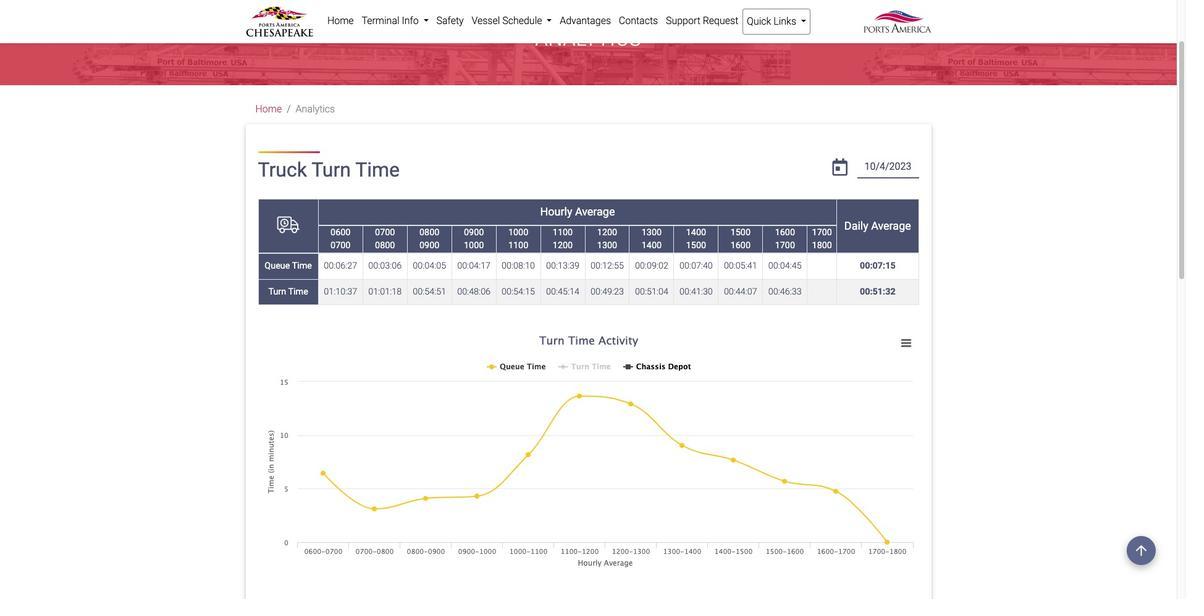 Task type: describe. For each thing, give the bounding box(es) containing it.
quick
[[747, 15, 771, 27]]

1 vertical spatial analytics
[[296, 103, 335, 115]]

0 vertical spatial 1700
[[812, 227, 832, 238]]

0 vertical spatial 1500
[[731, 227, 751, 238]]

quick links
[[747, 15, 799, 27]]

links
[[774, 15, 796, 27]]

0 vertical spatial 1200
[[597, 227, 617, 238]]

1100 1200
[[553, 227, 573, 251]]

queue
[[265, 261, 290, 271]]

1700 1800
[[812, 227, 832, 251]]

00:04:05
[[413, 261, 446, 271]]

0 horizontal spatial 1400
[[642, 240, 662, 251]]

quick links link
[[743, 9, 811, 35]]

00:07:40
[[680, 261, 713, 271]]

0 vertical spatial 1400
[[686, 227, 706, 238]]

1 vertical spatial average
[[871, 219, 911, 232]]

1200 1300
[[597, 227, 617, 251]]

00:04:17
[[457, 261, 491, 271]]

0 vertical spatial turn
[[312, 158, 351, 182]]

advantages link
[[556, 9, 615, 33]]

1 vertical spatial 1500
[[686, 240, 706, 251]]

00:54:51
[[413, 287, 446, 297]]

vessel
[[472, 15, 500, 27]]

0 horizontal spatial 1000
[[464, 240, 484, 251]]

1400 1500
[[686, 227, 706, 251]]

truck
[[258, 158, 307, 182]]

1600 1700
[[775, 227, 795, 251]]

vessel schedule link
[[468, 9, 556, 33]]

schedule
[[502, 15, 542, 27]]

0700 0800
[[375, 227, 395, 251]]

calendar day image
[[833, 159, 848, 176]]

01:01:18
[[368, 287, 402, 297]]

1 vertical spatial 1200
[[553, 240, 573, 251]]

queue time
[[265, 261, 312, 271]]

0 vertical spatial 1100
[[553, 227, 573, 238]]

00:05:41
[[724, 261, 757, 271]]

1 vertical spatial turn
[[268, 287, 286, 297]]

terminal info link
[[358, 9, 433, 33]]

0600 0700
[[331, 227, 351, 251]]

00:06:27
[[324, 261, 357, 271]]

1 horizontal spatial analytics
[[535, 27, 642, 51]]

00:07:15
[[860, 261, 896, 271]]

0 vertical spatial time
[[355, 158, 400, 182]]

1 vertical spatial 1600
[[731, 240, 751, 251]]

safety
[[437, 15, 464, 27]]

1 horizontal spatial 0800
[[420, 227, 440, 238]]

00:48:06
[[457, 287, 491, 297]]

1500 1600
[[731, 227, 751, 251]]

info
[[402, 15, 419, 27]]

0800 0900
[[420, 227, 440, 251]]

support request
[[666, 15, 739, 27]]

1 horizontal spatial 1300
[[642, 227, 662, 238]]

hourly average daily average
[[540, 205, 911, 232]]



Task type: locate. For each thing, give the bounding box(es) containing it.
1 horizontal spatial 0700
[[375, 227, 395, 238]]

00:09:02
[[635, 261, 668, 271]]

0 vertical spatial 0900
[[464, 227, 484, 238]]

1300 up 00:09:02
[[642, 227, 662, 238]]

1000
[[508, 227, 528, 238], [464, 240, 484, 251]]

1 vertical spatial 1700
[[775, 240, 795, 251]]

0800 up 00:04:05
[[420, 227, 440, 238]]

0 vertical spatial 1600
[[775, 227, 795, 238]]

0900 1000
[[464, 227, 484, 251]]

0900 up the 00:04:17
[[464, 227, 484, 238]]

00:41:30
[[680, 287, 713, 297]]

0 vertical spatial 1300
[[642, 227, 662, 238]]

0 vertical spatial home
[[327, 15, 354, 27]]

1200 up the 00:12:55
[[597, 227, 617, 238]]

0 horizontal spatial 0800
[[375, 240, 395, 251]]

0 horizontal spatial 1500
[[686, 240, 706, 251]]

average
[[575, 205, 615, 218], [871, 219, 911, 232]]

home link
[[323, 9, 358, 33], [255, 103, 282, 115]]

turn
[[312, 158, 351, 182], [268, 287, 286, 297]]

00:49:23
[[591, 287, 624, 297]]

1 horizontal spatial home
[[327, 15, 354, 27]]

advantages
[[560, 15, 611, 27]]

1600 up 00:05:41
[[731, 240, 751, 251]]

0 vertical spatial 1000
[[508, 227, 528, 238]]

1 horizontal spatial 1100
[[553, 227, 573, 238]]

1600
[[775, 227, 795, 238], [731, 240, 751, 251]]

1 vertical spatial 0700
[[331, 240, 351, 251]]

0 horizontal spatial turn
[[268, 287, 286, 297]]

1 horizontal spatial 1700
[[812, 227, 832, 238]]

1 vertical spatial home
[[255, 103, 282, 115]]

0 horizontal spatial home
[[255, 103, 282, 115]]

1000 up the 00:08:10
[[508, 227, 528, 238]]

1000 up the 00:04:17
[[464, 240, 484, 251]]

average up 1200 1300
[[575, 205, 615, 218]]

0 vertical spatial 0800
[[420, 227, 440, 238]]

1500
[[731, 227, 751, 238], [686, 240, 706, 251]]

contacts link
[[615, 9, 662, 33]]

time for 01:10:37
[[288, 287, 308, 297]]

00:51:04
[[635, 287, 668, 297]]

home
[[327, 15, 354, 27], [255, 103, 282, 115]]

0700 up "00:03:06"
[[375, 227, 395, 238]]

time for 00:06:27
[[292, 261, 312, 271]]

0 horizontal spatial 1200
[[553, 240, 573, 251]]

1 horizontal spatial 1500
[[731, 227, 751, 238]]

1300
[[642, 227, 662, 238], [597, 240, 617, 251]]

1 vertical spatial 1000
[[464, 240, 484, 251]]

1100
[[553, 227, 573, 238], [508, 240, 528, 251]]

1700
[[812, 227, 832, 238], [775, 240, 795, 251]]

1 horizontal spatial 1600
[[775, 227, 795, 238]]

0700
[[375, 227, 395, 238], [331, 240, 351, 251]]

01:10:37
[[324, 287, 357, 297]]

safety link
[[433, 9, 468, 33]]

0 horizontal spatial 0700
[[331, 240, 351, 251]]

0 vertical spatial analytics
[[535, 27, 642, 51]]

daily
[[845, 219, 869, 232]]

1300 up the 00:12:55
[[597, 240, 617, 251]]

1700 up 00:04:45
[[775, 240, 795, 251]]

0 horizontal spatial home link
[[255, 103, 282, 115]]

1800
[[812, 240, 832, 251]]

contacts
[[619, 15, 658, 27]]

1100 down hourly
[[553, 227, 573, 238]]

turn time
[[268, 287, 308, 297]]

1000 1100
[[508, 227, 528, 251]]

terminal
[[362, 15, 399, 27]]

1400
[[686, 227, 706, 238], [642, 240, 662, 251]]

0900
[[464, 227, 484, 238], [420, 240, 440, 251]]

00:13:39
[[546, 261, 580, 271]]

0 horizontal spatial 1300
[[597, 240, 617, 251]]

0800
[[420, 227, 440, 238], [375, 240, 395, 251]]

1 horizontal spatial 1000
[[508, 227, 528, 238]]

0 horizontal spatial analytics
[[296, 103, 335, 115]]

1 vertical spatial 1300
[[597, 240, 617, 251]]

1100 up the 00:08:10
[[508, 240, 528, 251]]

00:03:06
[[368, 261, 402, 271]]

0800 up "00:03:06"
[[375, 240, 395, 251]]

1200
[[597, 227, 617, 238], [553, 240, 573, 251]]

0 horizontal spatial 1700
[[775, 240, 795, 251]]

0 horizontal spatial 1100
[[508, 240, 528, 251]]

1400 up 00:09:02
[[642, 240, 662, 251]]

hourly
[[540, 205, 572, 218]]

1 vertical spatial home link
[[255, 103, 282, 115]]

1 vertical spatial 1100
[[508, 240, 528, 251]]

00:12:55
[[591, 261, 624, 271]]

1500 up 00:07:40
[[686, 240, 706, 251]]

0900 up 00:04:05
[[420, 240, 440, 251]]

1400 up 00:07:40
[[686, 227, 706, 238]]

1 horizontal spatial home link
[[323, 9, 358, 33]]

00:08:10
[[502, 261, 535, 271]]

support request link
[[662, 9, 743, 33]]

1 vertical spatial 0900
[[420, 240, 440, 251]]

turn right truck at top left
[[312, 158, 351, 182]]

0 vertical spatial 0700
[[375, 227, 395, 238]]

turn down "queue"
[[268, 287, 286, 297]]

1 vertical spatial 0800
[[375, 240, 395, 251]]

terminal info
[[362, 15, 421, 27]]

00:51:32
[[860, 287, 896, 297]]

00:45:14
[[546, 287, 580, 297]]

2 vertical spatial time
[[288, 287, 308, 297]]

1 vertical spatial time
[[292, 261, 312, 271]]

1300 1400
[[642, 227, 662, 251]]

1 horizontal spatial 1400
[[686, 227, 706, 238]]

0 vertical spatial average
[[575, 205, 615, 218]]

1200 up 00:13:39
[[553, 240, 573, 251]]

support
[[666, 15, 701, 27]]

1500 up 00:05:41
[[731, 227, 751, 238]]

average right daily
[[871, 219, 911, 232]]

00:44:07
[[724, 287, 757, 297]]

0 horizontal spatial 0900
[[420, 240, 440, 251]]

1 vertical spatial 1400
[[642, 240, 662, 251]]

00:04:45
[[769, 261, 802, 271]]

0600
[[331, 227, 351, 238]]

request
[[703, 15, 739, 27]]

00:54:15
[[502, 287, 535, 297]]

go to top image
[[1127, 536, 1156, 565]]

1600 up 00:04:45
[[775, 227, 795, 238]]

1 horizontal spatial 1200
[[597, 227, 617, 238]]

0 horizontal spatial 1600
[[731, 240, 751, 251]]

0 vertical spatial home link
[[323, 9, 358, 33]]

1 horizontal spatial turn
[[312, 158, 351, 182]]

vessel schedule
[[472, 15, 545, 27]]

0 horizontal spatial average
[[575, 205, 615, 218]]

1700 up 1800
[[812, 227, 832, 238]]

time
[[355, 158, 400, 182], [292, 261, 312, 271], [288, 287, 308, 297]]

1 horizontal spatial average
[[871, 219, 911, 232]]

truck turn time
[[258, 158, 400, 182]]

0700 down 0600 in the top left of the page
[[331, 240, 351, 251]]

00:46:33
[[769, 287, 802, 297]]

1 horizontal spatial 0900
[[464, 227, 484, 238]]

analytics
[[535, 27, 642, 51], [296, 103, 335, 115]]



Task type: vqa. For each thing, say whether or not it's contained in the screenshot.
Quick Links link
yes



